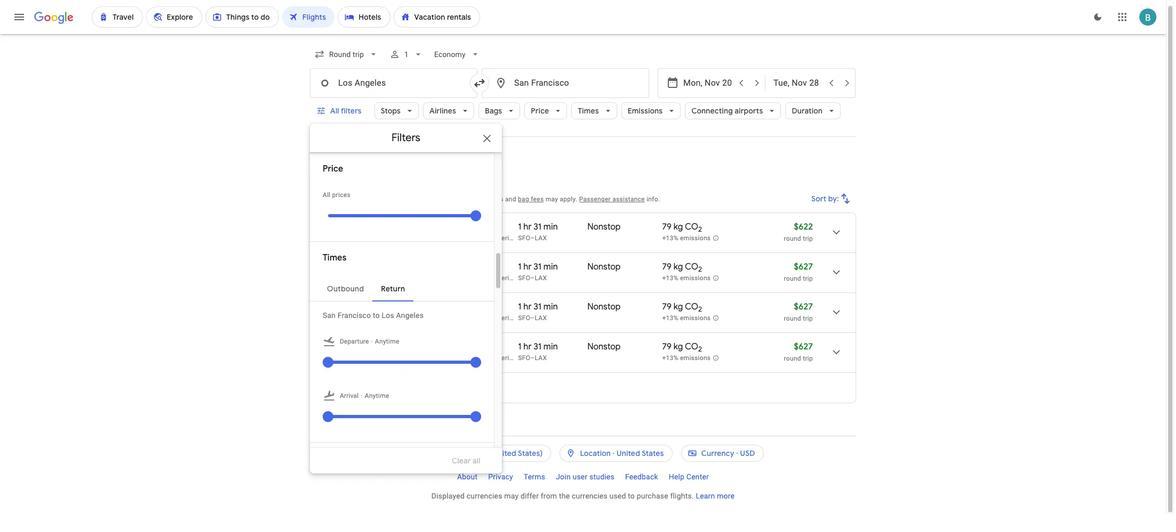 Task type: vqa. For each thing, say whether or not it's contained in the screenshot.
Search by image
no



Task type: describe. For each thing, give the bounding box(es) containing it.
$622 round trip
[[784, 222, 813, 243]]

nonstop for nonstop flight. element corresponding to flight details. leaves san francisco international airport at 12:24 pm on tuesday, november 28 and arrives at los angeles international airport at 1:55 pm on tuesday, november 28. image
[[588, 222, 621, 233]]

learn more link
[[696, 493, 735, 501]]

airlines button
[[423, 98, 474, 124]]

$627 for 9:56 am – 11:27 am
[[794, 302, 813, 313]]

skywest for total duration 1 hr 31 min. "element" for "flight details. leaves san francisco international airport at 9:56 am on tuesday, november 28 and arrives at los angeles international airport at 11:27 am on tuesday, november 28." icon nonstop flight. element
[[432, 315, 457, 322]]

feedback link
[[620, 469, 664, 486]]

1 currencies from the left
[[467, 493, 502, 501]]

round for flight details. leaves san francisco international airport at 7:00 am on tuesday, november 28 and arrives at los angeles international airport at 8:31 am on tuesday, november 28. image
[[784, 275, 801, 283]]

627 us dollars text field for 3:45 pm
[[794, 342, 813, 353]]

united
[[617, 449, 640, 459]]

airlines inside airlines popup button
[[430, 106, 456, 116]]

kg for flight details. leaves san francisco international airport at 2:14 pm on tuesday, november 28 and arrives at los angeles international airport at 3:45 pm on tuesday, november 28. image nonstop flight. element
[[674, 342, 683, 353]]

passenger
[[579, 196, 611, 203]]

airports
[[735, 106, 763, 116]]

all for all filters
[[330, 106, 339, 116]]

1 vertical spatial may
[[504, 493, 519, 501]]

currency
[[701, 449, 735, 459]]

prices
[[332, 192, 351, 199]]

optional
[[453, 196, 478, 203]]

return
[[425, 152, 447, 161]]

3:45 pm
[[399, 342, 430, 353]]

choose return to los angeles
[[395, 152, 502, 161]]

operated for flight details. leaves san francisco international airport at 2:14 pm on tuesday, november 28 and arrives at los angeles international airport at 3:45 pm on tuesday, november 28. image nonstop flight. element's total duration 1 hr 31 min. "element"
[[394, 355, 422, 362]]

about link
[[452, 469, 483, 486]]

terms link
[[519, 469, 551, 486]]

1 inside 1 popup button
[[405, 50, 409, 59]]

required
[[354, 196, 379, 203]]

all filters button
[[310, 98, 370, 124]]

79 kg co 2 for nonstop flight. element corresponding to flight details. leaves san francisco international airport at 7:00 am on tuesday, november 28 and arrives at los angeles international airport at 8:31 am on tuesday, november 28. image
[[662, 262, 702, 274]]

31 for flight details. leaves san francisco international airport at 2:14 pm on tuesday, november 28 and arrives at los angeles international airport at 3:45 pm on tuesday, november 28. image nonstop flight. element
[[534, 342, 542, 353]]

los for return
[[459, 152, 471, 161]]

kg for "flight details. leaves san francisco international airport at 9:56 am on tuesday, november 28 and arrives at los angeles international airport at 11:27 am on tuesday, november 28." icon nonstop flight. element
[[674, 302, 683, 313]]

assistance
[[613, 196, 645, 203]]

Departure time: 9:56 AM. text field
[[360, 302, 391, 313]]

1 button
[[385, 42, 428, 67]]

79 for "flight details. leaves san francisco international airport at 9:56 am on tuesday, november 28 and arrives at los angeles international airport at 11:27 am on tuesday, november 28." icon nonstop flight. element
[[662, 302, 672, 313]]

duration
[[792, 106, 823, 116]]

help
[[669, 473, 685, 482]]

sort by: button
[[807, 186, 856, 212]]

2 by from the top
[[423, 275, 430, 282]]

Departure text field
[[684, 69, 733, 98]]

kg for nonstop flight. element corresponding to flight details. leaves san francisco international airport at 7:00 am on tuesday, november 28 and arrives at los angeles international airport at 8:31 am on tuesday, november 28. image
[[674, 262, 683, 273]]

2 currencies from the left
[[572, 493, 608, 501]]

bags
[[485, 106, 502, 116]]

– for total duration 1 hr 31 min. "element" corresponding to nonstop flight. element corresponding to flight details. leaves san francisco international airport at 12:24 pm on tuesday, november 28 and arrives at los angeles international airport at 1:55 pm on tuesday, november 28. image
[[531, 235, 535, 242]]

2:14 pm – 3:45 pm
[[360, 342, 430, 353]]

+
[[398, 196, 402, 203]]

join user studies link
[[551, 469, 620, 486]]

for
[[418, 196, 427, 203]]

anytime for arrival
[[365, 393, 389, 400]]

min for nonstop flight. element corresponding to flight details. leaves san francisco international airport at 7:00 am on tuesday, november 28 and arrives at los angeles international airport at 8:31 am on tuesday, november 28. image's total duration 1 hr 31 min. "element"
[[544, 262, 558, 273]]

english (united states)
[[463, 449, 543, 459]]

taxes
[[380, 196, 396, 203]]

filters
[[341, 106, 362, 116]]

flight details. leaves san francisco international airport at 9:56 am on tuesday, november 28 and arrives at los angeles international airport at 11:27 am on tuesday, november 28. image
[[824, 300, 850, 326]]

co for nonstop flight. element corresponding to flight details. leaves san francisco international airport at 7:00 am on tuesday, november 28 and arrives at los angeles international airport at 8:31 am on tuesday, november 28. image
[[685, 262, 698, 273]]

lax for nonstop flight. element corresponding to flight details. leaves san francisco international airport at 12:24 pm on tuesday, november 28 and arrives at los angeles international airport at 1:55 pm on tuesday, november 28. image
[[535, 235, 547, 242]]

stops
[[381, 106, 401, 116]]

nonstop for flight details. leaves san francisco international airport at 2:14 pm on tuesday, november 28 and arrives at los angeles international airport at 3:45 pm on tuesday, november 28. image nonstop flight. element
[[588, 342, 621, 353]]

round for "flight details. leaves san francisco international airport at 9:56 am on tuesday, november 28 and arrives at los angeles international airport at 11:27 am on tuesday, november 28." icon
[[784, 315, 801, 323]]

privacy link
[[483, 469, 519, 486]]

leaves san francisco international airport at 2:14 pm on tuesday, november 28 and arrives at los angeles international airport at 3:45 pm on tuesday, november 28. element
[[360, 342, 430, 353]]

charges
[[480, 196, 504, 203]]

2 for nonstop flight. element corresponding to flight details. leaves san francisco international airport at 7:00 am on tuesday, november 28 and arrives at los angeles international airport at 8:31 am on tuesday, november 28. image
[[698, 265, 702, 274]]

by for flight details. leaves san francisco international airport at 2:14 pm on tuesday, november 28 and arrives at los angeles international airport at 3:45 pm on tuesday, november 28. image nonstop flight. element
[[423, 355, 430, 362]]

0 vertical spatial flights
[[361, 179, 392, 193]]

all prices
[[323, 192, 351, 199]]

79 kg co 2 for nonstop flight. element corresponding to flight details. leaves san francisco international airport at 12:24 pm on tuesday, november 28 and arrives at los angeles international airport at 1:55 pm on tuesday, november 28. image
[[662, 222, 702, 234]]

1 $627 from the top
[[794, 262, 813, 273]]

flights.
[[670, 493, 694, 501]]

arrival
[[340, 393, 359, 400]]

lax for nonstop flight. element corresponding to flight details. leaves san francisco international airport at 7:00 am on tuesday, november 28 and arrives at los angeles international airport at 8:31 am on tuesday, november 28. image
[[535, 275, 547, 282]]

emissions for "flight details. leaves san francisco international airport at 9:56 am on tuesday, november 28 and arrives at los angeles international airport at 11:27 am on tuesday, november 28." icon
[[680, 315, 711, 322]]

prices
[[310, 196, 329, 203]]

leaves san francisco international airport at 9:56 am on tuesday, november 28 and arrives at los angeles international airport at 11:27 am on tuesday, november 28. element
[[360, 302, 434, 313]]

nonstop flight. element for "flight details. leaves san francisco international airport at 9:56 am on tuesday, november 28 and arrives at los angeles international airport at 11:27 am on tuesday, november 28." icon
[[588, 302, 621, 314]]

79 kg co 2 for flight details. leaves san francisco international airport at 2:14 pm on tuesday, november 28 and arrives at los angeles international airport at 3:45 pm on tuesday, november 28. image nonstop flight. element
[[662, 342, 702, 354]]

Return text field
[[774, 69, 823, 98]]

nonstop flight. element for flight details. leaves san francisco international airport at 2:14 pm on tuesday, november 28 and arrives at los angeles international airport at 3:45 pm on tuesday, november 28. image
[[588, 342, 621, 354]]

join user studies
[[556, 473, 615, 482]]

bag
[[518, 196, 529, 203]]

eagle for total duration 1 hr 31 min. "element" for "flight details. leaves san francisco international airport at 9:56 am on tuesday, november 28 and arrives at los angeles international airport at 11:27 am on tuesday, november 28." icon nonstop flight. element
[[522, 315, 538, 322]]

1 hr 31 min sfo – lax for nonstop flight. element corresponding to flight details. leaves san francisco international airport at 7:00 am on tuesday, november 28 and arrives at los angeles international airport at 8:31 am on tuesday, november 28. image's total duration 1 hr 31 min. "element"
[[518, 262, 558, 282]]

hr for total duration 1 hr 31 min. "element" for "flight details. leaves san francisco international airport at 9:56 am on tuesday, november 28 and arrives at los angeles international airport at 11:27 am on tuesday, november 28." icon nonstop flight. element
[[524, 302, 532, 313]]

change appearance image
[[1085, 4, 1111, 30]]

min for total duration 1 hr 31 min. "element" corresponding to nonstop flight. element corresponding to flight details. leaves san francisco international airport at 12:24 pm on tuesday, november 28 and arrives at los angeles international airport at 1:55 pm on tuesday, november 28. image
[[544, 222, 558, 233]]

connecting
[[692, 106, 733, 116]]

used
[[610, 493, 626, 501]]

airlines for flight details. leaves san francisco international airport at 2:14 pm on tuesday, november 28 and arrives at los angeles international airport at 3:45 pm on tuesday, november 28. image nonstop flight. element's total duration 1 hr 31 min. "element"
[[459, 355, 481, 362]]

2:14 pm
[[360, 342, 389, 353]]

2 for flight details. leaves san francisco international airport at 2:14 pm on tuesday, november 28 and arrives at los angeles international airport at 3:45 pm on tuesday, november 28. image nonstop flight. element
[[698, 345, 702, 354]]

privacy
[[488, 473, 513, 482]]

nonstop for nonstop flight. element corresponding to flight details. leaves san francisco international airport at 7:00 am on tuesday, november 28 and arrives at los angeles international airport at 8:31 am on tuesday, november 28. image
[[588, 262, 621, 273]]

$627 round trip for 11:27 am
[[784, 302, 813, 323]]

1 for flight details. leaves san francisco international airport at 7:00 am on tuesday, november 28 and arrives at los angeles international airport at 8:31 am on tuesday, november 28. image
[[518, 262, 522, 273]]

79 for flight details. leaves san francisco international airport at 2:14 pm on tuesday, november 28 and arrives at los angeles international airport at 3:45 pm on tuesday, november 28. image nonstop flight. element
[[662, 342, 672, 353]]

angeles for san francisco to los angeles
[[396, 312, 424, 320]]

connecting airports
[[692, 106, 763, 116]]

differ
[[521, 493, 539, 501]]

2 operated by skywest airlines as american eagle from the top
[[394, 275, 538, 282]]

anytime for departure
[[375, 338, 400, 346]]

emissions for flight details. leaves san francisco international airport at 12:24 pm on tuesday, november 28 and arrives at los angeles international airport at 1:55 pm on tuesday, november 28. image
[[680, 235, 711, 242]]

sfo for nonstop flight. element corresponding to flight details. leaves san francisco international airport at 7:00 am on tuesday, november 28 and arrives at los angeles international airport at 8:31 am on tuesday, november 28. image's total duration 1 hr 31 min. "element"
[[518, 275, 531, 282]]

by for nonstop flight. element corresponding to flight details. leaves san francisco international airport at 12:24 pm on tuesday, november 28 and arrives at los angeles international airport at 1:55 pm on tuesday, november 28. image
[[423, 235, 430, 242]]

returning
[[310, 179, 359, 193]]

location
[[580, 449, 611, 459]]

2 eagle from the top
[[522, 275, 538, 282]]

min for flight details. leaves san francisco international airport at 2:14 pm on tuesday, november 28 and arrives at los angeles international airport at 3:45 pm on tuesday, november 28. image nonstop flight. element's total duration 1 hr 31 min. "element"
[[544, 342, 558, 353]]

language
[[423, 449, 457, 459]]

+13% emissions for "flight details. leaves san francisco international airport at 9:56 am on tuesday, november 28 and arrives at los angeles international airport at 11:27 am on tuesday, november 28." icon nonstop flight. element
[[662, 315, 711, 322]]

flight details. leaves san francisco international airport at 7:00 am on tuesday, november 28 and arrives at los angeles international airport at 8:31 am on tuesday, november 28. image
[[824, 260, 850, 285]]

1 for flight details. leaves san francisco international airport at 12:24 pm on tuesday, november 28 and arrives at los angeles international airport at 1:55 pm on tuesday, november 28. image
[[518, 222, 522, 233]]

bag fees button
[[518, 196, 544, 203]]

2 fees from the left
[[531, 196, 544, 203]]

1 vertical spatial times
[[323, 253, 347, 264]]

terms
[[524, 473, 545, 482]]

usd
[[740, 449, 755, 459]]

passenger assistance button
[[579, 196, 645, 203]]

1 vertical spatial more
[[717, 493, 735, 501]]

sort by:
[[812, 194, 839, 204]]

trip for 627 us dollars text box corresponding to 3:45 pm
[[803, 355, 813, 363]]

states
[[642, 449, 664, 459]]

operated for total duration 1 hr 31 min. "element" corresponding to nonstop flight. element corresponding to flight details. leaves san francisco international airport at 12:24 pm on tuesday, november 28 and arrives at los angeles international airport at 1:55 pm on tuesday, november 28. image
[[394, 235, 422, 242]]

co for flight details. leaves san francisco international airport at 2:14 pm on tuesday, november 28 and arrives at los angeles international airport at 3:45 pm on tuesday, november 28. image nonstop flight. element
[[685, 342, 698, 353]]

as for "flight details. leaves san francisco international airport at 9:56 am on tuesday, november 28 and arrives at los angeles international airport at 11:27 am on tuesday, november 28." icon nonstop flight. element
[[483, 315, 490, 322]]

627 us dollars text field for 11:27 am
[[794, 302, 813, 313]]

choose
[[395, 152, 423, 161]]

+13% emissions for nonstop flight. element corresponding to flight details. leaves san francisco international airport at 7:00 am on tuesday, november 28 and arrives at los angeles international airport at 8:31 am on tuesday, november 28. image
[[662, 275, 711, 282]]

0 horizontal spatial price
[[323, 164, 343, 174]]

emissions for flight details. leaves san francisco international airport at 7:00 am on tuesday, november 28 and arrives at los angeles international airport at 8:31 am on tuesday, november 28. image
[[680, 275, 711, 282]]

flight details. leaves san francisco international airport at 2:14 pm on tuesday, november 28 and arrives at los angeles international airport at 3:45 pm on tuesday, november 28. image
[[824, 340, 850, 366]]

lax for "flight details. leaves san francisco international airport at 9:56 am on tuesday, november 28 and arrives at los angeles international airport at 11:27 am on tuesday, november 28." icon nonstop flight. element
[[535, 315, 547, 322]]

34
[[360, 384, 369, 393]]

angeles for choose return to los angeles
[[473, 152, 502, 161]]

all for all prices
[[323, 192, 331, 199]]

swap origin and destination. image
[[473, 77, 486, 90]]

learn
[[696, 493, 715, 501]]

sfo for total duration 1 hr 31 min. "element" corresponding to nonstop flight. element corresponding to flight details. leaves san francisco international airport at 12:24 pm on tuesday, november 28 and arrives at los angeles international airport at 1:55 pm on tuesday, november 28. image
[[518, 235, 531, 242]]

as for nonstop flight. element corresponding to flight details. leaves san francisco international airport at 12:24 pm on tuesday, november 28 and arrives at los angeles international airport at 1:55 pm on tuesday, november 28. image
[[483, 235, 490, 242]]

79 for nonstop flight. element corresponding to flight details. leaves san francisco international airport at 12:24 pm on tuesday, november 28 and arrives at los angeles international airport at 1:55 pm on tuesday, november 28. image
[[662, 222, 672, 233]]

times inside popup button
[[578, 106, 599, 116]]

price inside price popup button
[[531, 106, 549, 116]]

+13% for nonstop flight. element corresponding to flight details. leaves san francisco international airport at 7:00 am on tuesday, november 28 and arrives at los angeles international airport at 8:31 am on tuesday, november 28. image
[[662, 275, 679, 282]]



Task type: locate. For each thing, give the bounding box(es) containing it.
displayed currencies may differ from the currencies used to purchase flights. learn more
[[432, 493, 735, 501]]

3 trip from the top
[[803, 315, 813, 323]]

returning flights main content
[[310, 146, 856, 412]]

2 nonstop flight. element from the top
[[588, 262, 621, 274]]

0 horizontal spatial angeles
[[396, 312, 424, 320]]

4 round from the top
[[784, 355, 801, 363]]

connecting airports button
[[685, 98, 781, 124]]

3 nonstop from the top
[[588, 302, 621, 313]]

sfo for flight details. leaves san francisco international airport at 2:14 pm on tuesday, november 28 and arrives at los angeles international airport at 3:45 pm on tuesday, november 28. image nonstop flight. element's total duration 1 hr 31 min. "element"
[[518, 355, 531, 362]]

2 for "flight details. leaves san francisco international airport at 9:56 am on tuesday, november 28 and arrives at los angeles international airport at 11:27 am on tuesday, november 28." icon nonstop flight. element
[[698, 305, 702, 314]]

1 horizontal spatial los
[[459, 152, 471, 161]]

1 +13% emissions from the top
[[662, 235, 711, 242]]

1 vertical spatial flights
[[391, 384, 414, 393]]

1 79 from the top
[[662, 222, 672, 233]]

1 vertical spatial $627 round trip
[[784, 302, 813, 323]]

price button
[[525, 98, 567, 124]]

1 horizontal spatial angeles
[[473, 152, 502, 161]]

0 vertical spatial price
[[531, 106, 549, 116]]

$627 left "flight details. leaves san francisco international airport at 9:56 am on tuesday, november 28 and arrives at los angeles international airport at 11:27 am on tuesday, november 28." icon
[[794, 302, 813, 313]]

2 skywest from the top
[[432, 275, 457, 282]]

main menu image
[[13, 11, 26, 23]]

2 horizontal spatial to
[[628, 493, 635, 501]]

los for francisco
[[382, 312, 394, 320]]

1 vertical spatial price
[[323, 164, 343, 174]]

(united
[[490, 449, 516, 459]]

trip for 627 us dollars text box for 11:27 am
[[803, 315, 813, 323]]

0 vertical spatial $627 round trip
[[784, 262, 813, 283]]

sfo for total duration 1 hr 31 min. "element" for "flight details. leaves san francisco international airport at 9:56 am on tuesday, november 28 and arrives at los angeles international airport at 11:27 am on tuesday, november 28." icon nonstop flight. element
[[518, 315, 531, 322]]

0 horizontal spatial los
[[382, 312, 394, 320]]

1 hr 31 min sfo – lax for flight details. leaves san francisco international airport at 2:14 pm on tuesday, november 28 and arrives at los angeles international airport at 3:45 pm on tuesday, november 28. image nonstop flight. element's total duration 1 hr 31 min. "element"
[[518, 342, 558, 362]]

0 horizontal spatial fees
[[404, 196, 417, 203]]

fees right bag
[[531, 196, 544, 203]]

anytime
[[375, 338, 400, 346], [365, 393, 389, 400]]

nonstop
[[588, 222, 621, 233], [588, 262, 621, 273], [588, 302, 621, 313], [588, 342, 621, 353]]

3 by from the top
[[423, 315, 430, 322]]

31
[[534, 222, 542, 233], [534, 262, 542, 273], [534, 302, 542, 313], [534, 342, 542, 353]]

as
[[483, 235, 490, 242], [483, 275, 490, 282], [483, 315, 490, 322], [483, 355, 490, 362]]

emissions
[[628, 106, 663, 116]]

displayed
[[432, 493, 465, 501]]

trip inside $622 round trip
[[803, 235, 813, 243]]

2 $627 from the top
[[794, 302, 813, 313]]

join
[[556, 473, 571, 482]]

1 79 kg co 2 from the top
[[662, 222, 702, 234]]

emissions
[[680, 235, 711, 242], [680, 275, 711, 282], [680, 315, 711, 322], [680, 355, 711, 362]]

nonstop flight. element for flight details. leaves san francisco international airport at 7:00 am on tuesday, november 28 and arrives at los angeles international airport at 8:31 am on tuesday, november 28. image
[[588, 262, 621, 274]]

0 horizontal spatial times
[[323, 253, 347, 264]]

2 +13% from the top
[[662, 275, 679, 282]]

3 nonstop flight. element from the top
[[588, 302, 621, 314]]

3 round from the top
[[784, 315, 801, 323]]

None search field
[[310, 42, 856, 515]]

1 nonstop flight. element from the top
[[588, 222, 621, 234]]

skywest for total duration 1 hr 31 min. "element" corresponding to nonstop flight. element corresponding to flight details. leaves san francisco international airport at 12:24 pm on tuesday, november 28 and arrives at los angeles international airport at 1:55 pm on tuesday, november 28. image
[[432, 235, 457, 242]]

1 horizontal spatial fees
[[531, 196, 544, 203]]

studies
[[590, 473, 615, 482]]

$627 round trip left flight details. leaves san francisco international airport at 2:14 pm on tuesday, november 28 and arrives at los angeles international airport at 3:45 pm on tuesday, november 28. image
[[784, 342, 813, 363]]

0 horizontal spatial more
[[370, 384, 389, 393]]

$627
[[794, 262, 813, 273], [794, 302, 813, 313], [794, 342, 813, 353]]

all inside "all filters" button
[[330, 106, 339, 116]]

34 more flights
[[360, 384, 414, 393]]

returning flights
[[310, 179, 392, 193]]

co for nonstop flight. element corresponding to flight details. leaves san francisco international airport at 12:24 pm on tuesday, november 28 and arrives at los angeles international airport at 1:55 pm on tuesday, november 28. image
[[685, 222, 698, 233]]

2 round from the top
[[784, 275, 801, 283]]

3 79 from the top
[[662, 302, 672, 313]]

3 2 from the top
[[698, 305, 702, 314]]

1 lax from the top
[[535, 235, 547, 242]]

stops button
[[374, 98, 419, 124]]

2 1 hr 31 min sfo – lax from the top
[[518, 262, 558, 282]]

3 $627 from the top
[[794, 342, 813, 353]]

to inside the returning flights main content
[[449, 152, 457, 161]]

total duration 1 hr 31 min. element for nonstop flight. element corresponding to flight details. leaves san francisco international airport at 12:24 pm on tuesday, november 28 and arrives at los angeles international airport at 1:55 pm on tuesday, november 28. image
[[518, 222, 588, 234]]

english
[[463, 449, 489, 459]]

0 vertical spatial more
[[370, 384, 389, 393]]

fees
[[404, 196, 417, 203], [531, 196, 544, 203]]

fees right +
[[404, 196, 417, 203]]

1 horizontal spatial times
[[578, 106, 599, 116]]

co
[[685, 222, 698, 233], [685, 262, 698, 273], [685, 302, 698, 313], [685, 342, 698, 353]]

by down for
[[423, 235, 430, 242]]

round down $622
[[784, 235, 801, 243]]

1 as from the top
[[483, 235, 490, 242]]

round inside $622 round trip
[[784, 235, 801, 243]]

2 vertical spatial $627
[[794, 342, 813, 353]]

3 kg from the top
[[674, 302, 683, 313]]

kg for nonstop flight. element corresponding to flight details. leaves san francisco international airport at 12:24 pm on tuesday, november 28 and arrives at los angeles international airport at 1:55 pm on tuesday, november 28. image
[[674, 222, 683, 233]]

31 for "flight details. leaves san francisco international airport at 9:56 am on tuesday, november 28 and arrives at los angeles international airport at 11:27 am on tuesday, november 28." icon nonstop flight. element
[[534, 302, 542, 313]]

Arrival time: 11:27 AM. text field
[[400, 302, 434, 313]]

9:56 am
[[360, 302, 391, 313]]

0 vertical spatial angeles
[[473, 152, 502, 161]]

1 horizontal spatial more
[[717, 493, 735, 501]]

1 vertical spatial anytime
[[365, 393, 389, 400]]

1 hr 31 min sfo – lax for total duration 1 hr 31 min. "element" corresponding to nonstop flight. element corresponding to flight details. leaves san francisco international airport at 12:24 pm on tuesday, november 28 and arrives at los angeles international airport at 1:55 pm on tuesday, november 28. image
[[518, 222, 558, 242]]

2 627 us dollars text field from the top
[[794, 302, 813, 313]]

angeles
[[473, 152, 502, 161], [396, 312, 424, 320]]

1 trip from the top
[[803, 235, 813, 243]]

2 +13% emissions from the top
[[662, 275, 711, 282]]

by up 11:27 am
[[423, 275, 430, 282]]

price right the bags popup button
[[531, 106, 549, 116]]

all filters
[[330, 106, 362, 116]]

american
[[360, 235, 388, 242], [492, 235, 520, 242], [492, 275, 520, 282], [360, 315, 388, 322], [492, 315, 520, 322], [360, 355, 388, 362], [492, 355, 520, 362]]

prices include required taxes + fees for 1 adult. optional charges and bag fees may apply. passenger assistance
[[310, 196, 645, 203]]

feedback
[[625, 473, 658, 482]]

1 for "flight details. leaves san francisco international airport at 9:56 am on tuesday, november 28 and arrives at los angeles international airport at 11:27 am on tuesday, november 28." icon
[[518, 302, 522, 313]]

1
[[405, 50, 409, 59], [429, 196, 432, 203], [518, 222, 522, 233], [518, 262, 522, 273], [518, 302, 522, 313], [518, 342, 522, 353]]

purchase
[[637, 493, 669, 501]]

0 horizontal spatial currencies
[[467, 493, 502, 501]]

total duration 1 hr 31 min. element
[[518, 222, 588, 234], [518, 262, 588, 274], [518, 302, 588, 314], [518, 342, 588, 354]]

3 eagle from the top
[[522, 315, 538, 322]]

3 total duration 1 hr 31 min. element from the top
[[518, 302, 588, 314]]

+13% for nonstop flight. element corresponding to flight details. leaves san francisco international airport at 12:24 pm on tuesday, november 28 and arrives at los angeles international airport at 1:55 pm on tuesday, november 28. image
[[662, 235, 679, 242]]

+13% for flight details. leaves san francisco international airport at 2:14 pm on tuesday, november 28 and arrives at los angeles international airport at 3:45 pm on tuesday, november 28. image nonstop flight. element
[[662, 355, 679, 362]]

operated by skywest airlines as american eagle for flight details. leaves san francisco international airport at 2:14 pm on tuesday, november 28 and arrives at los angeles international airport at 3:45 pm on tuesday, november 28. image nonstop flight. element
[[394, 355, 538, 362]]

2 31 from the top
[[534, 262, 542, 273]]

1 vertical spatial los
[[382, 312, 394, 320]]

trip down $622
[[803, 235, 813, 243]]

2 co from the top
[[685, 262, 698, 273]]

operated up 11:27 am
[[394, 275, 422, 282]]

lax for flight details. leaves san francisco international airport at 2:14 pm on tuesday, november 28 and arrives at los angeles international airport at 3:45 pm on tuesday, november 28. image nonstop flight. element
[[535, 355, 547, 362]]

2 2 from the top
[[698, 265, 702, 274]]

1 vertical spatial angeles
[[396, 312, 424, 320]]

los inside the returning flights main content
[[459, 152, 471, 161]]

about
[[457, 473, 478, 482]]

user
[[573, 473, 588, 482]]

by:
[[829, 194, 839, 204]]

1 for flight details. leaves san francisco international airport at 2:14 pm on tuesday, november 28 and arrives at los angeles international airport at 3:45 pm on tuesday, november 28. image
[[518, 342, 522, 353]]

0 horizontal spatial to
[[373, 312, 380, 320]]

2 79 kg co 2 from the top
[[662, 262, 702, 274]]

4 total duration 1 hr 31 min. element from the top
[[518, 342, 588, 354]]

angeles down close dialog image
[[473, 152, 502, 161]]

–
[[531, 235, 535, 242], [531, 275, 535, 282], [393, 302, 398, 313], [531, 315, 535, 322], [391, 342, 396, 353], [531, 355, 535, 362]]

angeles inside the returning flights main content
[[473, 152, 502, 161]]

3 min from the top
[[544, 302, 558, 313]]

1 operated by skywest airlines as american eagle from the top
[[394, 235, 538, 242]]

more
[[370, 384, 389, 393], [717, 493, 735, 501]]

1 vertical spatial 627 us dollars text field
[[794, 302, 813, 313]]

3 1 hr 31 min sfo – lax from the top
[[518, 302, 558, 322]]

by for "flight details. leaves san francisco international airport at 9:56 am on tuesday, november 28 and arrives at los angeles international airport at 11:27 am on tuesday, november 28." icon nonstop flight. element
[[423, 315, 430, 322]]

1 31 from the top
[[534, 222, 542, 233]]

4 by from the top
[[423, 355, 430, 362]]

sort
[[812, 194, 827, 204]]

2 hr from the top
[[524, 262, 532, 273]]

duration button
[[786, 98, 841, 124]]

4 nonstop flight. element from the top
[[588, 342, 621, 354]]

currencies down join user studies link
[[572, 493, 608, 501]]

1 +13% from the top
[[662, 235, 679, 242]]

trip for third 627 us dollars text box from the bottom of the the returning flights main content
[[803, 275, 813, 283]]

1 vertical spatial to
[[373, 312, 380, 320]]

2 kg from the top
[[674, 262, 683, 273]]

2 79 from the top
[[662, 262, 672, 273]]

close dialog image
[[481, 132, 494, 145]]

may inside the returning flights main content
[[546, 196, 558, 203]]

4 79 kg co 2 from the top
[[662, 342, 702, 354]]

3 operated by skywest airlines as american eagle from the top
[[394, 315, 538, 322]]

more right 34
[[370, 384, 389, 393]]

departure
[[340, 338, 369, 346]]

3 as from the top
[[483, 315, 490, 322]]

center
[[687, 473, 709, 482]]

1 hr from the top
[[524, 222, 532, 233]]

1 vertical spatial all
[[323, 192, 331, 199]]

total duration 1 hr 31 min. element for nonstop flight. element corresponding to flight details. leaves san francisco international airport at 7:00 am on tuesday, november 28 and arrives at los angeles international airport at 8:31 am on tuesday, november 28. image
[[518, 262, 588, 274]]

3 sfo from the top
[[518, 315, 531, 322]]

adult.
[[434, 196, 451, 203]]

more inside the returning flights main content
[[370, 384, 389, 393]]

round left "flight details. leaves san francisco international airport at 9:56 am on tuesday, november 28 and arrives at los angeles international airport at 11:27 am on tuesday, november 28." icon
[[784, 315, 801, 323]]

from
[[541, 493, 557, 501]]

1 fees from the left
[[404, 196, 417, 203]]

francisco
[[338, 312, 371, 320]]

and
[[505, 196, 516, 203]]

all left prices
[[323, 192, 331, 199]]

3 +13% emissions from the top
[[662, 315, 711, 322]]

trip for 622 us dollars text box
[[803, 235, 813, 243]]

31 for nonstop flight. element corresponding to flight details. leaves san francisco international airport at 12:24 pm on tuesday, november 28 and arrives at los angeles international airport at 1:55 pm on tuesday, november 28. image
[[534, 222, 542, 233]]

4 +13% emissions from the top
[[662, 355, 711, 362]]

operated
[[394, 235, 422, 242], [394, 275, 422, 282], [394, 315, 422, 322], [394, 355, 422, 362]]

4 skywest from the top
[[432, 355, 457, 362]]

may left differ
[[504, 493, 519, 501]]

operated for total duration 1 hr 31 min. "element" for "flight details. leaves san francisco international airport at 9:56 am on tuesday, november 28 and arrives at los angeles international airport at 11:27 am on tuesday, november 28." icon nonstop flight. element
[[394, 315, 422, 322]]

angeles up 3:45 pm
[[396, 312, 424, 320]]

2 operated from the top
[[394, 275, 422, 282]]

hr for nonstop flight. element corresponding to flight details. leaves san francisco international airport at 7:00 am on tuesday, november 28 and arrives at los angeles international airport at 8:31 am on tuesday, november 28. image's total duration 1 hr 31 min. "element"
[[524, 262, 532, 273]]

4 2 from the top
[[698, 345, 702, 354]]

round left flight details. leaves san francisco international airport at 7:00 am on tuesday, november 28 and arrives at los angeles international airport at 8:31 am on tuesday, november 28. image
[[784, 275, 801, 283]]

$627 round trip left "flight details. leaves san francisco international airport at 9:56 am on tuesday, november 28 and arrives at los angeles international airport at 11:27 am on tuesday, november 28." icon
[[784, 302, 813, 323]]

3 operated from the top
[[394, 315, 422, 322]]

627 us dollars text field left flight details. leaves san francisco international airport at 7:00 am on tuesday, november 28 and arrives at los angeles international airport at 8:31 am on tuesday, november 28. image
[[794, 262, 813, 273]]

79 for nonstop flight. element corresponding to flight details. leaves san francisco international airport at 7:00 am on tuesday, november 28 and arrives at los angeles international airport at 8:31 am on tuesday, november 28. image
[[662, 262, 672, 273]]

1 kg from the top
[[674, 222, 683, 233]]

operated by skywest airlines as american eagle for nonstop flight. element corresponding to flight details. leaves san francisco international airport at 12:24 pm on tuesday, november 28 and arrives at los angeles international airport at 1:55 pm on tuesday, november 28. image
[[394, 235, 538, 242]]

by
[[423, 235, 430, 242], [423, 275, 430, 282], [423, 315, 430, 322], [423, 355, 430, 362]]

0 vertical spatial all
[[330, 106, 339, 116]]

$627 for 2:14 pm – 3:45 pm
[[794, 342, 813, 353]]

operated by skywest airlines as american eagle for "flight details. leaves san francisco international airport at 9:56 am on tuesday, november 28 and arrives at los angeles international airport at 11:27 am on tuesday, november 28." icon nonstop flight. element
[[394, 315, 538, 322]]

help center link
[[664, 469, 715, 486]]

3 co from the top
[[685, 302, 698, 313]]

flights right 34
[[391, 384, 414, 393]]

may
[[546, 196, 558, 203], [504, 493, 519, 501]]

2 vertical spatial $627 round trip
[[784, 342, 813, 363]]

+13% emissions for flight details. leaves san francisco international airport at 2:14 pm on tuesday, november 28 and arrives at los angeles international airport at 3:45 pm on tuesday, november 28. image nonstop flight. element
[[662, 355, 711, 362]]

times button
[[572, 98, 617, 124]]

0 vertical spatial to
[[449, 152, 457, 161]]

1 co from the top
[[685, 222, 698, 233]]

2 emissions from the top
[[680, 275, 711, 282]]

2 sfo from the top
[[518, 275, 531, 282]]

– for flight details. leaves san francisco international airport at 2:14 pm on tuesday, november 28 and arrives at los angeles international airport at 3:45 pm on tuesday, november 28. image nonstop flight. element's total duration 1 hr 31 min. "element"
[[531, 355, 535, 362]]

san francisco to los angeles
[[323, 312, 424, 320]]

flights up 'required'
[[361, 179, 392, 193]]

2 total duration 1 hr 31 min. element from the top
[[518, 262, 588, 274]]

1 nonstop from the top
[[588, 222, 621, 233]]

627 us dollars text field left "flight details. leaves san francisco international airport at 9:56 am on tuesday, november 28 and arrives at los angeles international airport at 11:27 am on tuesday, november 28." icon
[[794, 302, 813, 313]]

currencies down privacy link at the left of page
[[467, 493, 502, 501]]

1 2 from the top
[[698, 225, 702, 234]]

skywest
[[432, 235, 457, 242], [432, 275, 457, 282], [432, 315, 457, 322], [432, 355, 457, 362]]

more right learn
[[717, 493, 735, 501]]

hr for flight details. leaves san francisco international airport at 2:14 pm on tuesday, november 28 and arrives at los angeles international airport at 3:45 pm on tuesday, november 28. image nonstop flight. element's total duration 1 hr 31 min. "element"
[[524, 342, 532, 353]]

0 vertical spatial may
[[546, 196, 558, 203]]

san
[[323, 312, 336, 320]]

operated down 11:27 am text field on the left bottom of the page
[[394, 315, 422, 322]]

apply.
[[560, 196, 578, 203]]

+13% emissions for nonstop flight. element corresponding to flight details. leaves san francisco international airport at 12:24 pm on tuesday, november 28 and arrives at los angeles international airport at 1:55 pm on tuesday, november 28. image
[[662, 235, 711, 242]]

flight details. leaves san francisco international airport at 12:24 pm on tuesday, november 28 and arrives at los angeles international airport at 1:55 pm on tuesday, november 28. image
[[824, 220, 850, 245]]

4 79 from the top
[[662, 342, 672, 353]]

to for francisco
[[373, 312, 380, 320]]

operated down +
[[394, 235, 422, 242]]

627 US dollars text field
[[794, 262, 813, 273], [794, 302, 813, 313], [794, 342, 813, 353]]

airlines for total duration 1 hr 31 min. "element" for "flight details. leaves san francisco international airport at 9:56 am on tuesday, november 28 and arrives at los angeles international airport at 11:27 am on tuesday, november 28." icon nonstop flight. element
[[459, 315, 481, 322]]

operated down 3:45 pm
[[394, 355, 422, 362]]

include
[[331, 196, 352, 203]]

airlines for total duration 1 hr 31 min. "element" corresponding to nonstop flight. element corresponding to flight details. leaves san francisco international airport at 12:24 pm on tuesday, november 28 and arrives at los angeles international airport at 1:55 pm on tuesday, november 28. image
[[459, 235, 481, 242]]

3 31 from the top
[[534, 302, 542, 313]]

2 vertical spatial 627 us dollars text field
[[794, 342, 813, 353]]

may left apply.
[[546, 196, 558, 203]]

1 horizontal spatial price
[[531, 106, 549, 116]]

1 total duration 1 hr 31 min. element from the top
[[518, 222, 588, 234]]

4 operated from the top
[[394, 355, 422, 362]]

$622
[[794, 222, 813, 233]]

as for flight details. leaves san francisco international airport at 2:14 pm on tuesday, november 28 and arrives at los angeles international airport at 3:45 pm on tuesday, november 28. image nonstop flight. element
[[483, 355, 490, 362]]

round for flight details. leaves san francisco international airport at 2:14 pm on tuesday, november 28 and arrives at los angeles international airport at 3:45 pm on tuesday, november 28. image
[[784, 355, 801, 363]]

trip left "flight details. leaves san francisco international airport at 9:56 am on tuesday, november 28 and arrives at los angeles international airport at 11:27 am on tuesday, november 28." icon
[[803, 315, 813, 323]]

filters
[[392, 131, 420, 145]]

0 horizontal spatial may
[[504, 493, 519, 501]]

2 as from the top
[[483, 275, 490, 282]]

0 vertical spatial 627 us dollars text field
[[794, 262, 813, 273]]

1 $627 round trip from the top
[[784, 262, 813, 283]]

4 emissions from the top
[[680, 355, 711, 362]]

none search field containing filters
[[310, 42, 856, 515]]

trip left flight details. leaves san francisco international airport at 7:00 am on tuesday, november 28 and arrives at los angeles international airport at 8:31 am on tuesday, november 28. image
[[803, 275, 813, 283]]

help center
[[669, 473, 709, 482]]

emissions for flight details. leaves san francisco international airport at 2:14 pm on tuesday, november 28 and arrives at los angeles international airport at 3:45 pm on tuesday, november 28. image
[[680, 355, 711, 362]]

4 hr from the top
[[524, 342, 532, 353]]

eagle for total duration 1 hr 31 min. "element" corresponding to nonstop flight. element corresponding to flight details. leaves san francisco international airport at 12:24 pm on tuesday, november 28 and arrives at los angeles international airport at 1:55 pm on tuesday, november 28. image
[[522, 235, 538, 242]]

united states
[[617, 449, 664, 459]]

2 lax from the top
[[535, 275, 547, 282]]

$627 round trip left flight details. leaves san francisco international airport at 7:00 am on tuesday, november 28 and arrives at los angeles international airport at 8:31 am on tuesday, november 28. image
[[784, 262, 813, 283]]

11:27 am
[[400, 302, 434, 313]]

0 vertical spatial times
[[578, 106, 599, 116]]

$627 left flight details. leaves san francisco international airport at 7:00 am on tuesday, november 28 and arrives at los angeles international airport at 8:31 am on tuesday, november 28. image
[[794, 262, 813, 273]]

$627 left flight details. leaves san francisco international airport at 2:14 pm on tuesday, november 28 and arrives at los angeles international airport at 3:45 pm on tuesday, november 28. image
[[794, 342, 813, 353]]

the
[[559, 493, 570, 501]]

by down 11:27 am text field on the left bottom of the page
[[423, 315, 430, 322]]

31 for nonstop flight. element corresponding to flight details. leaves san francisco international airport at 7:00 am on tuesday, november 28 and arrives at los angeles international airport at 8:31 am on tuesday, november 28. image
[[534, 262, 542, 273]]

price up "returning" at the left of the page
[[323, 164, 343, 174]]

79 kg co 2 for "flight details. leaves san francisco international airport at 9:56 am on tuesday, november 28 and arrives at los angeles international airport at 11:27 am on tuesday, november 28." icon nonstop flight. element
[[662, 302, 702, 314]]

round left flight details. leaves san francisco international airport at 2:14 pm on tuesday, november 28 and arrives at los angeles international airport at 3:45 pm on tuesday, november 28. image
[[784, 355, 801, 363]]

1 horizontal spatial to
[[449, 152, 457, 161]]

1 627 us dollars text field from the top
[[794, 262, 813, 273]]

9:56 am – 11:27 am
[[360, 302, 434, 313]]

– for total duration 1 hr 31 min. "element" for "flight details. leaves san francisco international airport at 9:56 am on tuesday, november 28 and arrives at los angeles international airport at 11:27 am on tuesday, november 28." icon nonstop flight. element
[[531, 315, 535, 322]]

eagle for flight details. leaves san francisco international airport at 2:14 pm on tuesday, november 28 and arrives at los angeles international airport at 3:45 pm on tuesday, november 28. image nonstop flight. element's total duration 1 hr 31 min. "element"
[[522, 355, 538, 362]]

4 operated by skywest airlines as american eagle from the top
[[394, 355, 538, 362]]

3 hr from the top
[[524, 302, 532, 313]]

1 vertical spatial $627
[[794, 302, 813, 313]]

4 1 hr 31 min sfo – lax from the top
[[518, 342, 558, 362]]

trip left flight details. leaves san francisco international airport at 2:14 pm on tuesday, november 28 and arrives at los angeles international airport at 3:45 pm on tuesday, november 28. image
[[803, 355, 813, 363]]

total duration 1 hr 31 min. element for flight details. leaves san francisco international airport at 2:14 pm on tuesday, november 28 and arrives at los angeles international airport at 3:45 pm on tuesday, november 28. image nonstop flight. element
[[518, 342, 588, 354]]

2 vertical spatial to
[[628, 493, 635, 501]]

None field
[[310, 45, 383, 64], [430, 45, 485, 64], [310, 45, 383, 64], [430, 45, 485, 64]]

nonstop flight. element for flight details. leaves san francisco international airport at 12:24 pm on tuesday, november 28 and arrives at los angeles international airport at 1:55 pm on tuesday, november 28. image
[[588, 222, 621, 234]]

4 co from the top
[[685, 342, 698, 353]]

0 vertical spatial anytime
[[375, 338, 400, 346]]

to for return
[[449, 152, 457, 161]]

by down 3:45 pm
[[423, 355, 430, 362]]

round
[[784, 235, 801, 243], [784, 275, 801, 283], [784, 315, 801, 323], [784, 355, 801, 363]]

1 eagle from the top
[[522, 235, 538, 242]]

79
[[662, 222, 672, 233], [662, 262, 672, 273], [662, 302, 672, 313], [662, 342, 672, 353]]

flights
[[361, 179, 392, 193], [391, 384, 414, 393]]

bags button
[[479, 98, 520, 124]]

1 horizontal spatial currencies
[[572, 493, 608, 501]]

hr for total duration 1 hr 31 min. "element" corresponding to nonstop flight. element corresponding to flight details. leaves san francisco international airport at 12:24 pm on tuesday, november 28 and arrives at los angeles international airport at 1:55 pm on tuesday, november 28. image
[[524, 222, 532, 233]]

2 for nonstop flight. element corresponding to flight details. leaves san francisco international airport at 12:24 pm on tuesday, november 28 and arrives at los angeles international airport at 1:55 pm on tuesday, november 28. image
[[698, 225, 702, 234]]

emissions button
[[621, 98, 681, 124]]

all left filters
[[330, 106, 339, 116]]

4 31 from the top
[[534, 342, 542, 353]]

1 operated from the top
[[394, 235, 422, 242]]

4 nonstop from the top
[[588, 342, 621, 353]]

4 +13% from the top
[[662, 355, 679, 362]]

nonstop for "flight details. leaves san francisco international airport at 9:56 am on tuesday, november 28 and arrives at los angeles international airport at 11:27 am on tuesday, november 28." icon nonstop flight. element
[[588, 302, 621, 313]]

1 horizontal spatial may
[[546, 196, 558, 203]]

2 $627 round trip from the top
[[784, 302, 813, 323]]

2 min from the top
[[544, 262, 558, 273]]

1 sfo from the top
[[518, 235, 531, 242]]

1 1 hr 31 min sfo – lax from the top
[[518, 222, 558, 242]]

1 hr 31 min sfo – lax
[[518, 222, 558, 242], [518, 262, 558, 282], [518, 302, 558, 322], [518, 342, 558, 362]]

4 trip from the top
[[803, 355, 813, 363]]

0 vertical spatial $627
[[794, 262, 813, 273]]

1 by from the top
[[423, 235, 430, 242]]

total duration 1 hr 31 min. element for "flight details. leaves san francisco international airport at 9:56 am on tuesday, november 28 and arrives at los angeles international airport at 11:27 am on tuesday, november 28." icon nonstop flight. element
[[518, 302, 588, 314]]

4 lax from the top
[[535, 355, 547, 362]]

None text field
[[310, 68, 478, 98], [482, 68, 649, 98], [310, 68, 478, 98], [482, 68, 649, 98]]

4 kg from the top
[[674, 342, 683, 353]]

3 79 kg co 2 from the top
[[662, 302, 702, 314]]

0 vertical spatial los
[[459, 152, 471, 161]]

– for nonstop flight. element corresponding to flight details. leaves san francisco international airport at 7:00 am on tuesday, november 28 and arrives at los angeles international airport at 8:31 am on tuesday, november 28. image's total duration 1 hr 31 min. "element"
[[531, 275, 535, 282]]

eagle
[[522, 235, 538, 242], [522, 275, 538, 282], [522, 315, 538, 322], [522, 355, 538, 362]]

airlines
[[430, 106, 456, 116], [459, 235, 481, 242], [459, 275, 481, 282], [459, 315, 481, 322], [459, 355, 481, 362]]

3 $627 round trip from the top
[[784, 342, 813, 363]]

hr
[[524, 222, 532, 233], [524, 262, 532, 273], [524, 302, 532, 313], [524, 342, 532, 353]]

622 US dollars text field
[[794, 222, 813, 233]]

+13% for "flight details. leaves san francisco international airport at 9:56 am on tuesday, november 28 and arrives at los angeles international airport at 11:27 am on tuesday, november 28." icon nonstop flight. element
[[662, 315, 679, 322]]

skywest for flight details. leaves san francisco international airport at 2:14 pm on tuesday, november 28 and arrives at los angeles international airport at 3:45 pm on tuesday, november 28. image nonstop flight. element's total duration 1 hr 31 min. "element"
[[432, 355, 457, 362]]

nonstop flight. element
[[588, 222, 621, 234], [588, 262, 621, 274], [588, 302, 621, 314], [588, 342, 621, 354]]

min for total duration 1 hr 31 min. "element" for "flight details. leaves san francisco international airport at 9:56 am on tuesday, november 28 and arrives at los angeles international airport at 11:27 am on tuesday, november 28." icon nonstop flight. element
[[544, 302, 558, 313]]

1 round from the top
[[784, 235, 801, 243]]

1 hr 31 min sfo – lax for total duration 1 hr 31 min. "element" for "flight details. leaves san francisco international airport at 9:56 am on tuesday, november 28 and arrives at los angeles international airport at 11:27 am on tuesday, november 28." icon nonstop flight. element
[[518, 302, 558, 322]]

sfo
[[518, 235, 531, 242], [518, 275, 531, 282], [518, 315, 531, 322], [518, 355, 531, 362]]

3 emissions from the top
[[680, 315, 711, 322]]

Departure time: 2:14 PM. text field
[[360, 342, 389, 353]]

4 as from the top
[[483, 355, 490, 362]]

627 us dollars text field left flight details. leaves san francisco international airport at 2:14 pm on tuesday, november 28 and arrives at los angeles international airport at 3:45 pm on tuesday, november 28. image
[[794, 342, 813, 353]]



